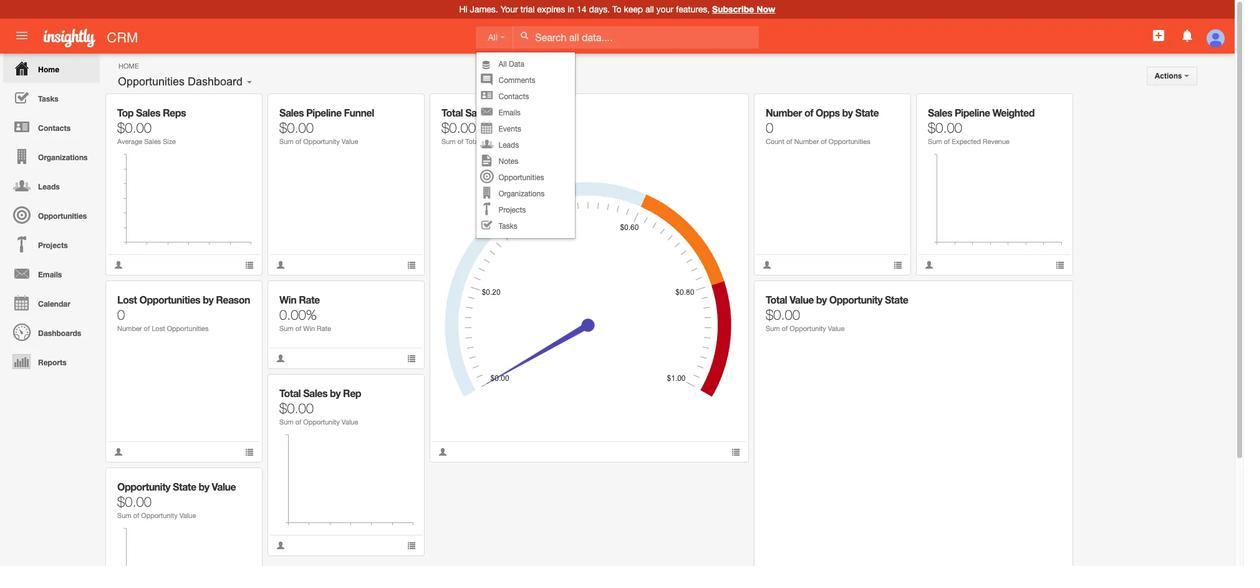 Task type: locate. For each thing, give the bounding box(es) containing it.
0 horizontal spatial pipeline
[[306, 107, 342, 119]]

notes
[[499, 157, 519, 166]]

1 horizontal spatial organizations link
[[476, 186, 575, 202]]

1 horizontal spatial win
[[303, 325, 315, 333]]

1 vertical spatial emails link
[[3, 259, 100, 288]]

opportunities link
[[476, 170, 575, 186], [3, 200, 100, 230]]

$0.00 down total value by opportunity state link
[[766, 307, 800, 323]]

leads inside navigation
[[38, 182, 60, 192]]

user image for of
[[276, 261, 285, 270]]

value inside sales pipeline funnel $0.00 sum of opportunity value
[[342, 138, 358, 145]]

1 vertical spatial contacts
[[38, 124, 71, 133]]

$0.00 inside the opportunity state by value $0.00 sum of opportunity value
[[117, 494, 152, 510]]

$0.00 up expected
[[928, 120, 963, 136]]

wrench image
[[236, 290, 245, 299], [398, 290, 407, 299], [398, 384, 407, 392], [236, 477, 245, 486]]

all inside all link
[[488, 32, 498, 42]]

1 horizontal spatial contacts link
[[476, 89, 575, 105]]

contacts link down "home" link
[[3, 112, 100, 142]]

all left the "data"
[[499, 60, 507, 69]]

subscribe now link
[[713, 4, 776, 14]]

2 pipeline from the left
[[955, 107, 991, 119]]

pipeline inside sales pipeline weighted $0.00 sum of expected revenue
[[955, 107, 991, 119]]

of down 0.00% at the left of the page
[[296, 325, 302, 333]]

0 horizontal spatial lost
[[117, 294, 137, 306]]

list image for by
[[894, 261, 903, 270]]

projects up calendar link
[[38, 241, 68, 250]]

emails up calendar link
[[38, 270, 62, 280]]

1 vertical spatial leads link
[[3, 171, 100, 200]]

of right count
[[787, 138, 793, 145]]

$0.00 inside the total sales $0.00 sum of total sales value
[[442, 120, 476, 136]]

2 horizontal spatial list image
[[1056, 261, 1065, 270]]

state inside total value by opportunity state $0.00 sum of opportunity value
[[885, 294, 909, 306]]

rate down "win rate" link in the left of the page
[[317, 325, 331, 333]]

$0.00 down total sales by rep link
[[280, 401, 314, 417]]

sales inside sales pipeline funnel $0.00 sum of opportunity value
[[280, 107, 304, 119]]

emails link
[[476, 105, 575, 121], [3, 259, 100, 288]]

2 horizontal spatial state
[[885, 294, 909, 306]]

list image for $0.00
[[407, 542, 416, 550]]

reps
[[163, 107, 186, 119]]

0 horizontal spatial organizations link
[[3, 142, 100, 171]]

0 horizontal spatial contacts link
[[3, 112, 100, 142]]

value inside the total sales $0.00 sum of total sales value
[[501, 138, 517, 145]]

sales pipeline funnel $0.00 sum of opportunity value
[[280, 107, 374, 145]]

0 horizontal spatial leads link
[[3, 171, 100, 200]]

of down total value by opportunity state link
[[782, 325, 788, 333]]

total inside total value by opportunity state $0.00 sum of opportunity value
[[766, 294, 788, 306]]

expires
[[537, 4, 565, 14]]

of down the total sales link
[[458, 138, 464, 145]]

0 vertical spatial win
[[280, 294, 297, 306]]

1 horizontal spatial state
[[856, 107, 879, 119]]

by inside the total sales by rep $0.00 sum of opportunity value
[[330, 387, 341, 399]]

0 horizontal spatial all
[[488, 32, 498, 42]]

0 vertical spatial emails link
[[476, 105, 575, 121]]

0 vertical spatial projects
[[499, 206, 526, 215]]

organizations
[[38, 153, 88, 162], [499, 190, 545, 199]]

0 horizontal spatial home
[[38, 65, 59, 74]]

of inside the total sales by rep $0.00 sum of opportunity value
[[296, 419, 302, 426]]

0 horizontal spatial projects link
[[3, 230, 100, 259]]

14
[[577, 4, 587, 14]]

contacts down comments
[[499, 93, 529, 101]]

all data link
[[476, 56, 575, 73]]

size
[[163, 138, 176, 145]]

1 horizontal spatial leads link
[[476, 138, 575, 154]]

events
[[499, 125, 521, 134]]

projects link up calendar link
[[3, 230, 100, 259]]

1 horizontal spatial emails
[[499, 109, 521, 118]]

data
[[509, 60, 525, 69]]

1 vertical spatial projects link
[[3, 230, 100, 259]]

total for total
[[442, 107, 463, 119]]

win rate link
[[280, 294, 320, 306]]

total inside the total sales by rep $0.00 sum of opportunity value
[[280, 387, 301, 399]]

opportunities
[[118, 75, 185, 88], [829, 138, 871, 145], [499, 174, 544, 182], [38, 212, 87, 221], [139, 294, 200, 306], [167, 325, 209, 333]]

0 horizontal spatial state
[[173, 481, 196, 493]]

list image
[[407, 261, 416, 270], [894, 261, 903, 270], [407, 354, 416, 363], [245, 448, 254, 457], [732, 448, 741, 457]]

0 vertical spatial contacts link
[[476, 89, 575, 105]]

contacts down "home" link
[[38, 124, 71, 133]]

list image
[[245, 261, 254, 270], [1056, 261, 1065, 270], [407, 542, 416, 550]]

pipeline
[[306, 107, 342, 119], [955, 107, 991, 119]]

1 pipeline from the left
[[306, 107, 342, 119]]

sum inside the opportunity state by value $0.00 sum of opportunity value
[[117, 512, 131, 520]]

state inside number of opps by state 0 count of number of opportunities
[[856, 107, 879, 119]]

by inside total value by opportunity state $0.00 sum of opportunity value
[[817, 294, 827, 306]]

1 horizontal spatial all
[[499, 60, 507, 69]]

sum inside sales pipeline weighted $0.00 sum of expected revenue
[[928, 138, 942, 145]]

sales inside the total sales by rep $0.00 sum of opportunity value
[[303, 387, 328, 399]]

1 vertical spatial opportunities link
[[3, 200, 100, 230]]

1 vertical spatial state
[[885, 294, 909, 306]]

sales
[[136, 107, 160, 119], [280, 107, 304, 119], [466, 107, 490, 119], [928, 107, 953, 119], [144, 138, 161, 145], [482, 138, 499, 145], [303, 387, 328, 399]]

0 horizontal spatial 0
[[117, 307, 125, 323]]

1 horizontal spatial list image
[[407, 542, 416, 550]]

0 inside number of opps by state 0 count of number of opportunities
[[766, 120, 774, 136]]

1 vertical spatial 0
[[117, 307, 125, 323]]

projects
[[499, 206, 526, 215], [38, 241, 68, 250]]

actions button
[[1147, 67, 1198, 85]]

1 horizontal spatial home
[[119, 62, 139, 70]]

all link
[[476, 26, 513, 49]]

0 vertical spatial rate
[[299, 294, 320, 306]]

by inside lost opportunities by reason 0 number of lost opportunities
[[203, 294, 214, 306]]

list image for sum
[[732, 448, 741, 457]]

all inside all data link
[[499, 60, 507, 69]]

number up count
[[766, 107, 802, 119]]

emails up events
[[499, 109, 521, 118]]

1 horizontal spatial pipeline
[[955, 107, 991, 119]]

1 vertical spatial tasks
[[499, 222, 518, 231]]

contacts link
[[476, 89, 575, 105], [3, 112, 100, 142]]

of down lost opportunities by reason link
[[144, 325, 150, 333]]

opps
[[816, 107, 840, 119]]

of down total sales by rep link
[[296, 419, 302, 426]]

sum
[[280, 138, 294, 145], [442, 138, 456, 145], [928, 138, 942, 145], [280, 325, 294, 333], [766, 325, 780, 333], [280, 419, 294, 426], [117, 512, 131, 520]]

pipeline inside sales pipeline funnel $0.00 sum of opportunity value
[[306, 107, 342, 119]]

sum inside 'win rate 0.00% sum of win rate'
[[280, 325, 294, 333]]

by
[[843, 107, 853, 119], [203, 294, 214, 306], [817, 294, 827, 306], [330, 387, 341, 399], [199, 481, 209, 493]]

home inside navigation
[[38, 65, 59, 74]]

by for total sales by rep
[[330, 387, 341, 399]]

tasks
[[38, 94, 58, 104], [499, 222, 518, 231]]

1 vertical spatial lost
[[152, 325, 165, 333]]

1 horizontal spatial contacts
[[499, 93, 529, 101]]

opportunities dashboard button
[[114, 72, 247, 91]]

user image
[[276, 261, 285, 270], [763, 261, 772, 270], [276, 354, 285, 363], [276, 542, 285, 550]]

1 vertical spatial contacts link
[[3, 112, 100, 142]]

user image for 0
[[114, 448, 123, 457]]

total sales by rep link
[[280, 387, 361, 399]]

0 horizontal spatial tasks
[[38, 94, 58, 104]]

$0.00 inside the total sales by rep $0.00 sum of opportunity value
[[280, 401, 314, 417]]

all
[[488, 32, 498, 42], [499, 60, 507, 69]]

user image for sum
[[925, 261, 934, 270]]

2 vertical spatial number
[[117, 325, 142, 333]]

0 vertical spatial number
[[766, 107, 802, 119]]

1 horizontal spatial lost
[[152, 325, 165, 333]]

sum inside the total sales by rep $0.00 sum of opportunity value
[[280, 419, 294, 426]]

of left opps
[[805, 107, 814, 119]]

projects link down notes link
[[476, 202, 575, 219]]

wrench image
[[236, 103, 245, 112], [398, 103, 407, 112], [723, 103, 732, 112], [885, 103, 894, 112], [1047, 103, 1056, 112], [1047, 290, 1056, 299]]

emails
[[499, 109, 521, 118], [38, 270, 62, 280]]

of left expected
[[944, 138, 950, 145]]

pipeline left funnel
[[306, 107, 342, 119]]

hi
[[460, 4, 468, 14]]

0 vertical spatial opportunities link
[[476, 170, 575, 186]]

0 horizontal spatial emails
[[38, 270, 62, 280]]

total
[[442, 107, 463, 119], [466, 138, 480, 145], [766, 294, 788, 306], [280, 387, 301, 399]]

calendar link
[[3, 288, 100, 318]]

projects inside navigation
[[38, 241, 68, 250]]

by inside the opportunity state by value $0.00 sum of opportunity value
[[199, 481, 209, 493]]

opportunity state by value link
[[117, 481, 236, 493]]

1 vertical spatial rate
[[317, 325, 331, 333]]

0 horizontal spatial leads
[[38, 182, 60, 192]]

0 vertical spatial state
[[856, 107, 879, 119]]

navigation
[[0, 54, 100, 376]]

1 horizontal spatial leads
[[499, 141, 519, 150]]

number down lost opportunities by reason link
[[117, 325, 142, 333]]

Search all data.... text field
[[514, 26, 759, 49]]

win up 0.00% at the left of the page
[[280, 294, 297, 306]]

of
[[805, 107, 814, 119], [296, 138, 302, 145], [458, 138, 464, 145], [787, 138, 793, 145], [821, 138, 827, 145], [944, 138, 950, 145], [144, 325, 150, 333], [296, 325, 302, 333], [782, 325, 788, 333], [296, 419, 302, 426], [133, 512, 139, 520]]

leads
[[499, 141, 519, 150], [38, 182, 60, 192]]

sum inside the total sales $0.00 sum of total sales value
[[442, 138, 456, 145]]

$0.00 down the sales pipeline funnel link
[[280, 120, 314, 136]]

0
[[766, 120, 774, 136], [117, 307, 125, 323]]

0 horizontal spatial organizations
[[38, 153, 88, 162]]

all for all
[[488, 32, 498, 42]]

state for 0
[[856, 107, 879, 119]]

0 vertical spatial contacts
[[499, 93, 529, 101]]

0 horizontal spatial projects
[[38, 241, 68, 250]]

$0.00 up average
[[117, 120, 152, 136]]

1 vertical spatial emails
[[38, 270, 62, 280]]

value inside the total sales by rep $0.00 sum of opportunity value
[[342, 419, 358, 426]]

0 vertical spatial 0
[[766, 120, 774, 136]]

your
[[501, 4, 518, 14]]

1 vertical spatial leads
[[38, 182, 60, 192]]

1 vertical spatial all
[[499, 60, 507, 69]]

total for $0.00
[[766, 294, 788, 306]]

opportunities dashboard
[[118, 75, 243, 88]]

state
[[856, 107, 879, 119], [885, 294, 909, 306], [173, 481, 196, 493]]

lost
[[117, 294, 137, 306], [152, 325, 165, 333]]

number inside lost opportunities by reason 0 number of lost opportunities
[[117, 325, 142, 333]]

wrench image for weighted
[[1047, 103, 1056, 112]]

value
[[342, 138, 358, 145], [501, 138, 517, 145], [790, 294, 814, 306], [828, 325, 845, 333], [342, 419, 358, 426], [212, 481, 236, 493], [180, 512, 196, 520]]

rate up 0.00% at the left of the page
[[299, 294, 320, 306]]

0 vertical spatial leads link
[[476, 138, 575, 154]]

your
[[657, 4, 674, 14]]

contacts link down comments
[[476, 89, 575, 105]]

pipeline up expected
[[955, 107, 991, 119]]

0 vertical spatial projects link
[[476, 202, 575, 219]]

of down the sales pipeline funnel link
[[296, 138, 302, 145]]

user image
[[114, 261, 123, 270], [925, 261, 934, 270], [114, 448, 123, 457], [439, 448, 447, 457]]

list image for average
[[245, 261, 254, 270]]

projects down notes in the left top of the page
[[499, 206, 526, 215]]

0 horizontal spatial win
[[280, 294, 297, 306]]

contacts
[[499, 93, 529, 101], [38, 124, 71, 133]]

all down the james.
[[488, 32, 498, 42]]

0 vertical spatial tasks link
[[3, 83, 100, 112]]

number
[[766, 107, 802, 119], [795, 138, 819, 145], [117, 325, 142, 333]]

top
[[117, 107, 134, 119]]

by for lost opportunities by reason
[[203, 294, 214, 306]]

pipeline for weighted
[[955, 107, 991, 119]]

user image for sum
[[276, 542, 285, 550]]

1 vertical spatial projects
[[38, 241, 68, 250]]

0 vertical spatial tasks
[[38, 94, 58, 104]]

opportunity inside sales pipeline funnel $0.00 sum of opportunity value
[[303, 138, 340, 145]]

0 horizontal spatial opportunities link
[[3, 200, 100, 230]]

1 horizontal spatial 0
[[766, 120, 774, 136]]

$0.00 down opportunity state by value link
[[117, 494, 152, 510]]

tasks link
[[3, 83, 100, 112], [476, 219, 575, 235]]

home link
[[3, 54, 100, 83]]

of down opportunity state by value link
[[133, 512, 139, 520]]

sales pipeline weighted link
[[928, 107, 1035, 119]]

reports
[[38, 358, 67, 367]]

win down 0.00% at the left of the page
[[303, 325, 315, 333]]

number right count
[[795, 138, 819, 145]]

reports link
[[3, 347, 100, 376]]

list image for sum
[[1056, 261, 1065, 270]]

1 horizontal spatial tasks link
[[476, 219, 575, 235]]

user image for 0
[[763, 261, 772, 270]]

rate
[[299, 294, 320, 306], [317, 325, 331, 333]]

emails inside navigation
[[38, 270, 62, 280]]

0 vertical spatial lost
[[117, 294, 137, 306]]

emails link up events
[[476, 105, 575, 121]]

2 vertical spatial state
[[173, 481, 196, 493]]

1 vertical spatial organizations
[[499, 190, 545, 199]]

0 vertical spatial all
[[488, 32, 498, 42]]

0 horizontal spatial emails link
[[3, 259, 100, 288]]

sum inside total value by opportunity state $0.00 sum of opportunity value
[[766, 325, 780, 333]]

0 vertical spatial organizations
[[38, 153, 88, 162]]

dashboards
[[38, 329, 81, 338]]

home
[[119, 62, 139, 70], [38, 65, 59, 74]]

$0.00 down the total sales link
[[442, 120, 476, 136]]

leads link
[[476, 138, 575, 154], [3, 171, 100, 200]]

organizations link
[[3, 142, 100, 171], [476, 186, 575, 202]]

funnel
[[344, 107, 374, 119]]

emails link up calendar
[[3, 259, 100, 288]]

opportunity
[[303, 138, 340, 145], [830, 294, 883, 306], [790, 325, 827, 333], [303, 419, 340, 426], [117, 481, 170, 493], [141, 512, 178, 520]]

$0.00
[[117, 120, 152, 136], [280, 120, 314, 136], [442, 120, 476, 136], [928, 120, 963, 136], [766, 307, 800, 323], [280, 401, 314, 417], [117, 494, 152, 510]]

0 horizontal spatial list image
[[245, 261, 254, 270]]

dashboard
[[188, 75, 243, 88]]



Task type: describe. For each thing, give the bounding box(es) containing it.
total sales $0.00 sum of total sales value
[[442, 107, 517, 145]]

by for opportunity state by value
[[199, 481, 209, 493]]

features,
[[676, 4, 710, 14]]

comments link
[[476, 73, 575, 89]]

sales pipeline weighted $0.00 sum of expected revenue
[[928, 107, 1035, 145]]

0.00%
[[280, 307, 317, 323]]

$0.00 inside sales pipeline funnel $0.00 sum of opportunity value
[[280, 120, 314, 136]]

1 horizontal spatial opportunities link
[[476, 170, 575, 186]]

rep
[[343, 387, 361, 399]]

of inside sales pipeline funnel $0.00 sum of opportunity value
[[296, 138, 302, 145]]

0 vertical spatial organizations link
[[3, 142, 100, 171]]

0 inside lost opportunities by reason 0 number of lost opportunities
[[117, 307, 125, 323]]

average
[[117, 138, 142, 145]]

list image for $0.00
[[407, 261, 416, 270]]

total value by opportunity state $0.00 sum of opportunity value
[[766, 294, 909, 333]]

of inside lost opportunities by reason 0 number of lost opportunities
[[144, 325, 150, 333]]

of inside total value by opportunity state $0.00 sum of opportunity value
[[782, 325, 788, 333]]

all for all data
[[499, 60, 507, 69]]

sum inside sales pipeline funnel $0.00 sum of opportunity value
[[280, 138, 294, 145]]

weighted
[[993, 107, 1035, 119]]

hi james. your trial expires in 14 days. to keep all your features, subscribe now
[[460, 4, 776, 14]]

1 vertical spatial tasks link
[[476, 219, 575, 235]]

opportunities inside number of opps by state 0 count of number of opportunities
[[829, 138, 871, 145]]

all
[[646, 4, 654, 14]]

1 vertical spatial win
[[303, 325, 315, 333]]

by for total value by opportunity state
[[817, 294, 827, 306]]

trial
[[521, 4, 535, 14]]

$0.00 inside total value by opportunity state $0.00 sum of opportunity value
[[766, 307, 800, 323]]

navigation containing home
[[0, 54, 100, 376]]

list image for reason
[[245, 448, 254, 457]]

0 horizontal spatial tasks link
[[3, 83, 100, 112]]

subscribe
[[713, 4, 754, 14]]

revenue
[[983, 138, 1010, 145]]

of inside sales pipeline weighted $0.00 sum of expected revenue
[[944, 138, 950, 145]]

$0.00 inside sales pipeline weighted $0.00 sum of expected revenue
[[928, 120, 963, 136]]

number of opps by state 0 count of number of opportunities
[[766, 107, 879, 145]]

state for $0.00
[[885, 294, 909, 306]]

total value by opportunity state link
[[766, 294, 909, 306]]

wrench image for $0.00
[[723, 103, 732, 112]]

expected
[[952, 138, 981, 145]]

0 vertical spatial leads
[[499, 141, 519, 150]]

keep
[[624, 4, 643, 14]]

now
[[757, 4, 776, 14]]

opportunities inside button
[[118, 75, 185, 88]]

top sales reps $0.00 average sales size
[[117, 107, 186, 145]]

opportunities link inside navigation
[[3, 200, 100, 230]]

total sales by rep $0.00 sum of opportunity value
[[280, 387, 361, 426]]

wrench image for funnel
[[398, 103, 407, 112]]

calendar
[[38, 299, 70, 309]]

notes link
[[476, 154, 575, 170]]

by inside number of opps by state 0 count of number of opportunities
[[843, 107, 853, 119]]

sales pipeline funnel link
[[280, 107, 374, 119]]

events link
[[476, 121, 575, 138]]

in
[[568, 4, 575, 14]]

0 vertical spatial emails
[[499, 109, 521, 118]]

of inside the opportunity state by value $0.00 sum of opportunity value
[[133, 512, 139, 520]]

total sales link
[[442, 107, 490, 119]]

days.
[[589, 4, 610, 14]]

james.
[[470, 4, 498, 14]]

reason
[[216, 294, 250, 306]]

sales inside sales pipeline weighted $0.00 sum of expected revenue
[[928, 107, 953, 119]]

number of opps by state link
[[766, 107, 879, 119]]

$0.00 inside top sales reps $0.00 average sales size
[[117, 120, 152, 136]]

dashboards link
[[3, 318, 100, 347]]

actions
[[1155, 72, 1185, 80]]

win rate 0.00% sum of win rate
[[280, 294, 331, 333]]

crm
[[107, 30, 138, 46]]

lost opportunities by reason 0 number of lost opportunities
[[117, 294, 250, 333]]

total for sum
[[280, 387, 301, 399]]

1 horizontal spatial projects
[[499, 206, 526, 215]]

1 horizontal spatial emails link
[[476, 105, 575, 121]]

wrench image for by
[[1047, 290, 1056, 299]]

lost opportunities by reason link
[[117, 294, 250, 306]]

comments
[[499, 76, 536, 85]]

1 horizontal spatial projects link
[[476, 202, 575, 219]]

state inside the opportunity state by value $0.00 sum of opportunity value
[[173, 481, 196, 493]]

1 vertical spatial organizations link
[[476, 186, 575, 202]]

user image for average
[[114, 261, 123, 270]]

of inside 'win rate 0.00% sum of win rate'
[[296, 325, 302, 333]]

1 horizontal spatial organizations
[[499, 190, 545, 199]]

white image
[[521, 31, 529, 40]]

opportunity inside the total sales by rep $0.00 sum of opportunity value
[[303, 419, 340, 426]]

of inside the total sales $0.00 sum of total sales value
[[458, 138, 464, 145]]

user image for of
[[439, 448, 447, 457]]

count
[[766, 138, 785, 145]]

1 vertical spatial number
[[795, 138, 819, 145]]

top sales reps link
[[117, 107, 186, 119]]

wrench image for reps
[[236, 103, 245, 112]]

1 horizontal spatial tasks
[[499, 222, 518, 231]]

of down number of opps by state link
[[821, 138, 827, 145]]

to
[[613, 4, 622, 14]]

all data
[[499, 60, 525, 69]]

notifications image
[[1180, 28, 1195, 43]]

0 horizontal spatial contacts
[[38, 124, 71, 133]]

pipeline for funnel
[[306, 107, 342, 119]]

opportunity state by value $0.00 sum of opportunity value
[[117, 481, 236, 520]]



Task type: vqa. For each thing, say whether or not it's contained in the screenshot.


